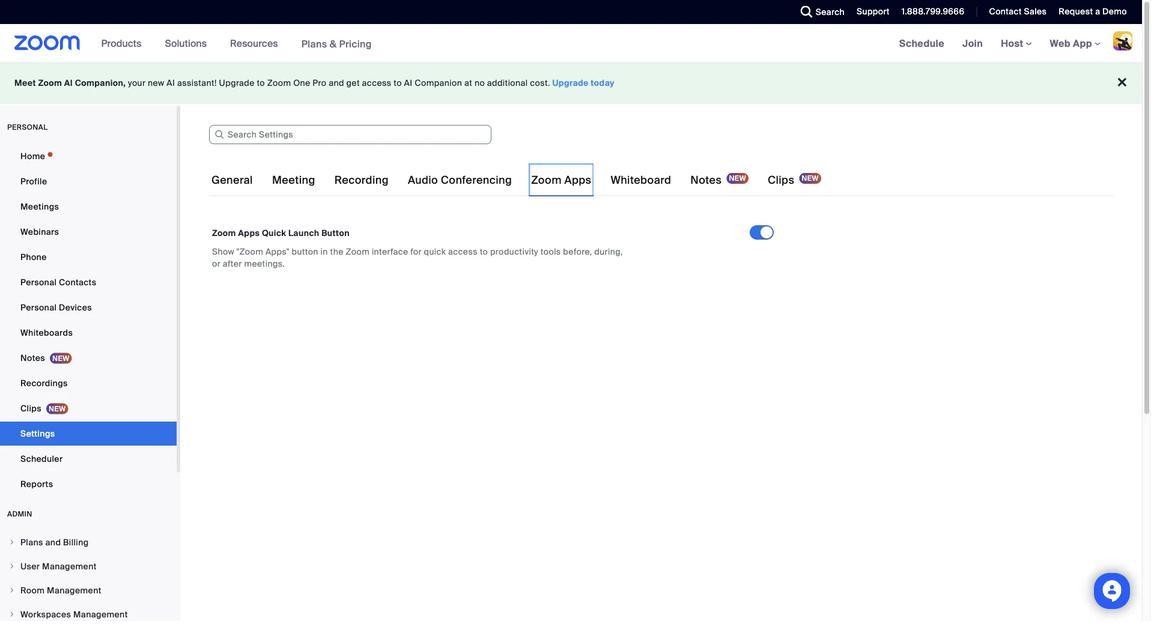 Task type: locate. For each thing, give the bounding box(es) containing it.
0 horizontal spatial plans
[[20, 537, 43, 548]]

plans up user
[[20, 537, 43, 548]]

ai
[[64, 78, 73, 89], [167, 78, 175, 89], [404, 78, 413, 89]]

room
[[20, 585, 45, 596]]

meetings
[[20, 201, 59, 212]]

plans
[[302, 37, 327, 50], [20, 537, 43, 548]]

recordings
[[20, 378, 68, 389]]

support link
[[848, 0, 893, 24], [857, 6, 890, 17]]

clips
[[768, 173, 795, 187], [20, 403, 41, 414]]

to inside show "zoom apps" button in the zoom interface for quick access to productivity tools before, during, or after meetings.
[[480, 246, 488, 257]]

right image inside user management 'menu item'
[[8, 563, 16, 571]]

request
[[1060, 6, 1094, 17]]

clips inside clips link
[[20, 403, 41, 414]]

right image left workspaces
[[8, 611, 16, 619]]

resources button
[[230, 24, 284, 63]]

upgrade down product information navigation
[[219, 78, 255, 89]]

0 vertical spatial access
[[362, 78, 392, 89]]

settings link
[[0, 422, 177, 446]]

meetings.
[[244, 258, 285, 269]]

0 vertical spatial right image
[[8, 563, 16, 571]]

launch
[[289, 228, 320, 239]]

0 horizontal spatial notes
[[20, 353, 45, 364]]

webinars link
[[0, 220, 177, 244]]

right image
[[8, 539, 16, 547], [8, 587, 16, 595]]

2 personal from the top
[[20, 302, 57, 313]]

1 vertical spatial plans
[[20, 537, 43, 548]]

management up workspaces management
[[47, 585, 101, 596]]

phone link
[[0, 245, 177, 269]]

banner
[[0, 24, 1143, 63]]

1 vertical spatial clips
[[20, 403, 41, 414]]

0 vertical spatial apps
[[565, 173, 592, 187]]

plans inside plans and billing menu item
[[20, 537, 43, 548]]

admin menu menu
[[0, 531, 177, 622]]

productivity
[[491, 246, 539, 257]]

to left productivity
[[480, 246, 488, 257]]

access inside the meet zoom ai companion, footer
[[362, 78, 392, 89]]

right image left user
[[8, 563, 16, 571]]

request a demo
[[1060, 6, 1128, 17]]

reports link
[[0, 473, 177, 497]]

management down billing
[[42, 561, 97, 572]]

"zoom
[[237, 246, 263, 257]]

0 horizontal spatial apps
[[238, 228, 260, 239]]

right image for plans
[[8, 539, 16, 547]]

management inside 'menu item'
[[42, 561, 97, 572]]

0 vertical spatial personal
[[20, 277, 57, 288]]

access inside show "zoom apps" button in the zoom interface for quick access to productivity tools before, during, or after meetings.
[[448, 246, 478, 257]]

right image inside the workspaces management menu item
[[8, 611, 16, 619]]

whiteboards link
[[0, 321, 177, 345]]

1 horizontal spatial notes
[[691, 173, 722, 187]]

1 horizontal spatial ai
[[167, 78, 175, 89]]

personal up whiteboards
[[20, 302, 57, 313]]

right image down admin
[[8, 539, 16, 547]]

1 right image from the top
[[8, 563, 16, 571]]

right image
[[8, 563, 16, 571], [8, 611, 16, 619]]

0 horizontal spatial to
[[257, 78, 265, 89]]

workspaces management
[[20, 609, 128, 620]]

pricing
[[339, 37, 372, 50]]

1 vertical spatial apps
[[238, 228, 260, 239]]

management
[[42, 561, 97, 572], [47, 585, 101, 596], [73, 609, 128, 620]]

show "zoom apps" button in the zoom interface for quick access to productivity tools before, during, or after meetings.
[[212, 246, 623, 269]]

2 vertical spatial management
[[73, 609, 128, 620]]

button
[[292, 246, 319, 257]]

right image inside plans and billing menu item
[[8, 539, 16, 547]]

2 right image from the top
[[8, 587, 16, 595]]

to left companion at the top of the page
[[394, 78, 402, 89]]

plans left the &
[[302, 37, 327, 50]]

zoom inside tabs of my account settings page tab list
[[532, 173, 562, 187]]

notes
[[691, 173, 722, 187], [20, 353, 45, 364]]

1 vertical spatial management
[[47, 585, 101, 596]]

home
[[20, 151, 45, 162]]

personal devices
[[20, 302, 92, 313]]

right image inside the "room management" menu item
[[8, 587, 16, 595]]

1 horizontal spatial apps
[[565, 173, 592, 187]]

Search Settings text field
[[209, 125, 492, 144]]

1 vertical spatial and
[[45, 537, 61, 548]]

upgrade
[[219, 78, 255, 89], [553, 78, 589, 89]]

1 horizontal spatial plans
[[302, 37, 327, 50]]

1 horizontal spatial access
[[448, 246, 478, 257]]

2 right image from the top
[[8, 611, 16, 619]]

user
[[20, 561, 40, 572]]

2 horizontal spatial ai
[[404, 78, 413, 89]]

and
[[329, 78, 344, 89], [45, 537, 61, 548]]

1 personal from the top
[[20, 277, 57, 288]]

zoom apps quick launch button
[[212, 228, 350, 239]]

companion,
[[75, 78, 126, 89]]

room management menu item
[[0, 580, 177, 602]]

ai right new
[[167, 78, 175, 89]]

apps inside tabs of my account settings page tab list
[[565, 173, 592, 187]]

1 vertical spatial right image
[[8, 587, 16, 595]]

and left billing
[[45, 537, 61, 548]]

3 ai from the left
[[404, 78, 413, 89]]

1 vertical spatial right image
[[8, 611, 16, 619]]

demo
[[1103, 6, 1128, 17]]

new
[[148, 78, 164, 89]]

audio
[[408, 173, 438, 187]]

workspaces
[[20, 609, 71, 620]]

right image left room in the bottom left of the page
[[8, 587, 16, 595]]

contact
[[990, 6, 1023, 17]]

personal
[[20, 277, 57, 288], [20, 302, 57, 313]]

zoom logo image
[[14, 35, 80, 51]]

contact sales link
[[981, 0, 1051, 24], [990, 6, 1048, 17]]

access right get
[[362, 78, 392, 89]]

upgrade right cost.
[[553, 78, 589, 89]]

0 horizontal spatial access
[[362, 78, 392, 89]]

0 vertical spatial right image
[[8, 539, 16, 547]]

scheduler link
[[0, 447, 177, 471]]

during,
[[595, 246, 623, 257]]

1 right image from the top
[[8, 539, 16, 547]]

1 vertical spatial access
[[448, 246, 478, 257]]

0 horizontal spatial clips
[[20, 403, 41, 414]]

assistant!
[[177, 78, 217, 89]]

today
[[591, 78, 615, 89]]

1 horizontal spatial clips
[[768, 173, 795, 187]]

0 vertical spatial clips
[[768, 173, 795, 187]]

1 vertical spatial personal
[[20, 302, 57, 313]]

ai left companion at the top of the page
[[404, 78, 413, 89]]

management down the "room management" menu item on the left of the page
[[73, 609, 128, 620]]

access right "quick"
[[448, 246, 478, 257]]

meetings link
[[0, 195, 177, 219]]

0 horizontal spatial ai
[[64, 78, 73, 89]]

in
[[321, 246, 328, 257]]

0 vertical spatial plans
[[302, 37, 327, 50]]

1.888.799.9666 button
[[893, 0, 968, 24], [902, 6, 965, 17]]

personal contacts
[[20, 277, 96, 288]]

and left get
[[329, 78, 344, 89]]

plans inside product information navigation
[[302, 37, 327, 50]]

0 vertical spatial management
[[42, 561, 97, 572]]

2 horizontal spatial to
[[480, 246, 488, 257]]

right image for workspaces management
[[8, 611, 16, 619]]

notes link
[[0, 346, 177, 370]]

0 horizontal spatial upgrade
[[219, 78, 255, 89]]

1 horizontal spatial upgrade
[[553, 78, 589, 89]]

ai left companion,
[[64, 78, 73, 89]]

1 horizontal spatial and
[[329, 78, 344, 89]]

tools
[[541, 246, 561, 257]]

your
[[128, 78, 146, 89]]

quick
[[424, 246, 446, 257]]

whiteboard
[[611, 173, 672, 187]]

plans for plans & pricing
[[302, 37, 327, 50]]

personal contacts link
[[0, 271, 177, 295]]

additional
[[487, 78, 528, 89]]

right image for room
[[8, 587, 16, 595]]

0 vertical spatial and
[[329, 78, 344, 89]]

1 vertical spatial notes
[[20, 353, 45, 364]]

solutions button
[[165, 24, 212, 63]]

1 horizontal spatial to
[[394, 78, 402, 89]]

to down 'resources' dropdown button
[[257, 78, 265, 89]]

management for workspaces management
[[73, 609, 128, 620]]

apps for zoom apps
[[565, 173, 592, 187]]

0 vertical spatial notes
[[691, 173, 722, 187]]

personal down phone
[[20, 277, 57, 288]]

0 horizontal spatial and
[[45, 537, 61, 548]]

conferencing
[[441, 173, 512, 187]]

access
[[362, 78, 392, 89], [448, 246, 478, 257]]

1.888.799.9666 button up schedule link
[[902, 6, 965, 17]]

support
[[857, 6, 890, 17]]



Task type: vqa. For each thing, say whether or not it's contained in the screenshot.
Computer
no



Task type: describe. For each thing, give the bounding box(es) containing it.
solutions
[[165, 37, 207, 50]]

and inside the meet zoom ai companion, footer
[[329, 78, 344, 89]]

1 upgrade from the left
[[219, 78, 255, 89]]

personal menu menu
[[0, 144, 177, 498]]

personal for personal devices
[[20, 302, 57, 313]]

interface
[[372, 246, 409, 257]]

billing
[[63, 537, 89, 548]]

host
[[1002, 37, 1027, 50]]

join
[[963, 37, 984, 50]]

web
[[1051, 37, 1071, 50]]

for
[[411, 246, 422, 257]]

meeting
[[272, 173, 315, 187]]

companion
[[415, 78, 462, 89]]

audio conferencing
[[408, 173, 512, 187]]

schedule link
[[891, 24, 954, 63]]

the
[[330, 246, 344, 257]]

phone
[[20, 252, 47, 263]]

1.888.799.9666
[[902, 6, 965, 17]]

clips link
[[0, 397, 177, 421]]

notes inside tabs of my account settings page tab list
[[691, 173, 722, 187]]

host button
[[1002, 37, 1033, 50]]

user management menu item
[[0, 556, 177, 578]]

meet zoom ai companion, your new ai assistant! upgrade to zoom one pro and get access to ai companion at no additional cost. upgrade today
[[14, 78, 615, 89]]

reports
[[20, 479, 53, 490]]

plans and billing menu item
[[0, 531, 177, 554]]

or
[[212, 258, 221, 269]]

search button
[[792, 0, 848, 24]]

a
[[1096, 6, 1101, 17]]

personal
[[7, 123, 48, 132]]

button
[[322, 228, 350, 239]]

meetings navigation
[[891, 24, 1143, 63]]

home link
[[0, 144, 177, 168]]

personal devices link
[[0, 296, 177, 320]]

no
[[475, 78, 485, 89]]

2 ai from the left
[[167, 78, 175, 89]]

admin
[[7, 510, 32, 519]]

&
[[330, 37, 337, 50]]

contacts
[[59, 277, 96, 288]]

recordings link
[[0, 372, 177, 396]]

apps for zoom apps quick launch button
[[238, 228, 260, 239]]

personal for personal contacts
[[20, 277, 57, 288]]

right image for user management
[[8, 563, 16, 571]]

settings
[[20, 428, 55, 439]]

management for user management
[[42, 561, 97, 572]]

web app
[[1051, 37, 1093, 50]]

workspaces management menu item
[[0, 604, 177, 622]]

show
[[212, 246, 234, 257]]

general
[[212, 173, 253, 187]]

notes inside personal menu "menu"
[[20, 353, 45, 364]]

plans for plans and billing
[[20, 537, 43, 548]]

1.888.799.9666 button up schedule
[[893, 0, 968, 24]]

one
[[293, 78, 311, 89]]

plans & pricing
[[302, 37, 372, 50]]

devices
[[59, 302, 92, 313]]

schedule
[[900, 37, 945, 50]]

user management
[[20, 561, 97, 572]]

sales
[[1025, 6, 1048, 17]]

get
[[347, 78, 360, 89]]

banner containing products
[[0, 24, 1143, 63]]

quick
[[262, 228, 286, 239]]

whiteboards
[[20, 327, 73, 338]]

web app button
[[1051, 37, 1101, 50]]

profile
[[20, 176, 47, 187]]

pro
[[313, 78, 327, 89]]

profile picture image
[[1114, 31, 1133, 51]]

search
[[816, 6, 845, 17]]

products
[[101, 37, 142, 50]]

scheduler
[[20, 454, 63, 465]]

join link
[[954, 24, 993, 63]]

recording
[[335, 173, 389, 187]]

at
[[465, 78, 473, 89]]

meet
[[14, 78, 36, 89]]

upgrade today link
[[553, 78, 615, 89]]

after
[[223, 258, 242, 269]]

and inside menu item
[[45, 537, 61, 548]]

tabs of my account settings page tab list
[[209, 164, 824, 197]]

resources
[[230, 37, 278, 50]]

products button
[[101, 24, 147, 63]]

app
[[1074, 37, 1093, 50]]

room management
[[20, 585, 101, 596]]

product information navigation
[[92, 24, 381, 63]]

plans and billing
[[20, 537, 89, 548]]

1 ai from the left
[[64, 78, 73, 89]]

profile link
[[0, 170, 177, 194]]

contact sales
[[990, 6, 1048, 17]]

webinars
[[20, 226, 59, 237]]

management for room management
[[47, 585, 101, 596]]

clips inside tabs of my account settings page tab list
[[768, 173, 795, 187]]

before,
[[564, 246, 593, 257]]

zoom inside show "zoom apps" button in the zoom interface for quick access to productivity tools before, during, or after meetings.
[[346, 246, 370, 257]]

2 upgrade from the left
[[553, 78, 589, 89]]

meet zoom ai companion, footer
[[0, 63, 1143, 104]]

zoom apps
[[532, 173, 592, 187]]

apps"
[[266, 246, 290, 257]]



